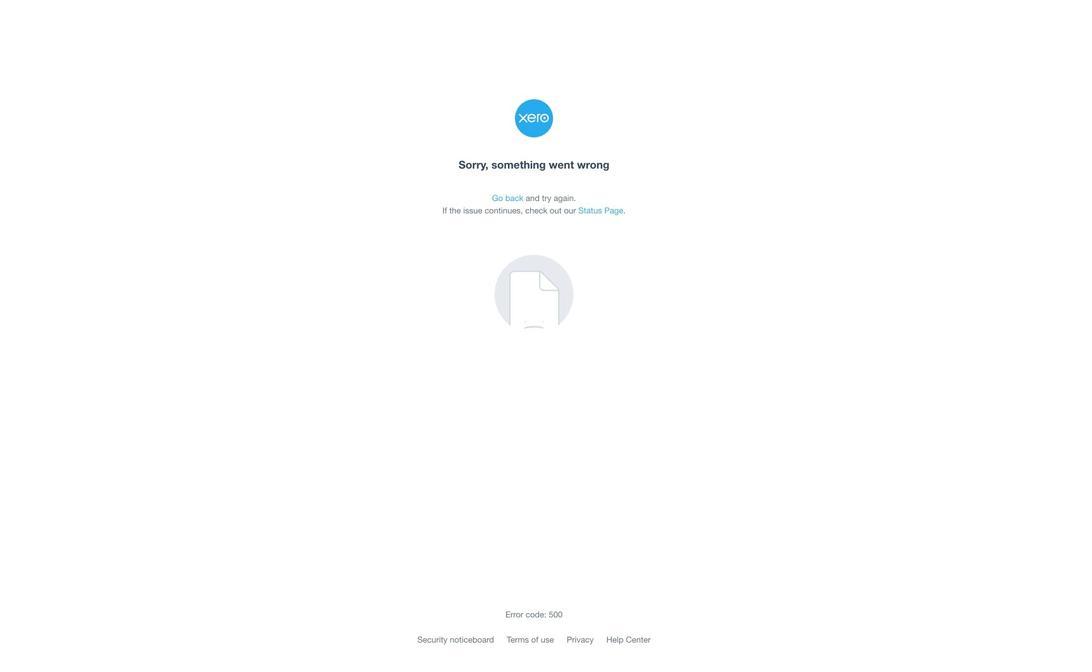 Task type: describe. For each thing, give the bounding box(es) containing it.
go to xero.com image
[[515, 99, 554, 137]]



Task type: vqa. For each thing, say whether or not it's contained in the screenshot.
navigation containing Home
no



